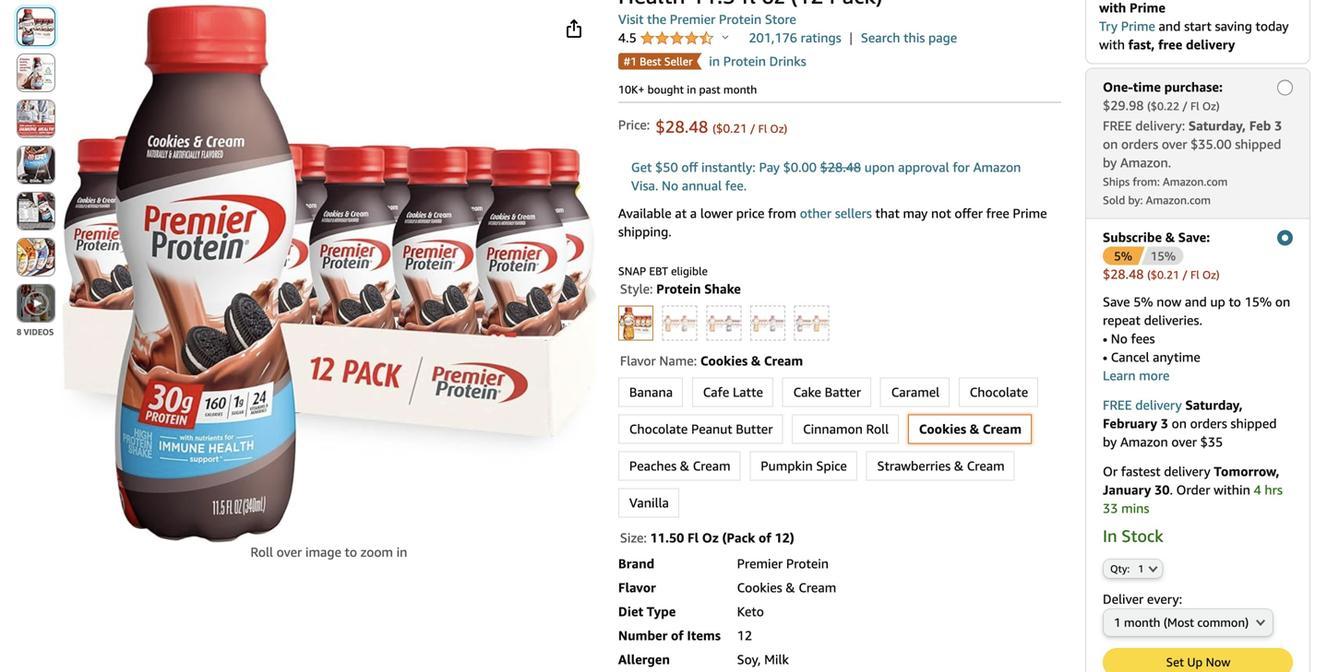 Task type: vqa. For each thing, say whether or not it's contained in the screenshot.
33
yes



Task type: locate. For each thing, give the bounding box(es) containing it.
1 left dropdown icon
[[1138, 563, 1144, 575]]

approval
[[898, 160, 949, 175]]

no
[[662, 178, 678, 193], [1111, 331, 1128, 346]]

$35.00
[[1191, 136, 1232, 152]]

0 vertical spatial by
[[1103, 155, 1117, 170]]

radio inactive image
[[1277, 80, 1293, 95]]

1 free from the top
[[1103, 118, 1132, 133]]

prime
[[1121, 18, 1155, 34], [1013, 206, 1047, 221]]

1 by from the top
[[1103, 155, 1117, 170]]

11.50
[[650, 531, 684, 546]]

/ right "$0.22"
[[1182, 99, 1188, 112]]

1 vertical spatial on
[[1275, 294, 1290, 309]]

0 horizontal spatial on
[[1103, 136, 1118, 152]]

1 vertical spatial over
[[1171, 434, 1197, 450]]

fl
[[1190, 99, 1199, 112], [758, 122, 767, 135], [1190, 268, 1199, 281], [688, 531, 699, 546]]

stock
[[1122, 526, 1163, 546]]

0 vertical spatial premier
[[670, 12, 716, 27]]

None submit
[[18, 8, 54, 45], [18, 54, 54, 91], [18, 101, 54, 138], [18, 147, 54, 184], [18, 193, 54, 230], [18, 239, 54, 276], [18, 285, 54, 322], [18, 8, 54, 45], [18, 54, 54, 91], [18, 101, 54, 138], [18, 147, 54, 184], [18, 193, 54, 230], [18, 239, 54, 276], [18, 285, 54, 322]]

image
[[305, 545, 341, 560]]

1 horizontal spatial 15%
[[1245, 294, 1272, 309]]

chocolate for chocolate peanut butter
[[629, 422, 688, 437]]

0 horizontal spatial roll
[[250, 545, 273, 560]]

1 vertical spatial •
[[1103, 350, 1107, 365]]

batter
[[825, 385, 861, 400]]

other sellers link
[[800, 206, 872, 221]]

cookies & cream inside button
[[919, 422, 1022, 437]]

0 horizontal spatial to
[[345, 545, 357, 560]]

fl up the pay
[[758, 122, 767, 135]]

of
[[759, 531, 771, 546], [671, 628, 684, 644]]

oz
[[702, 531, 719, 546]]

price
[[736, 206, 765, 221]]

latte
[[733, 385, 763, 400]]

( inside one-time purchase: $29.98 ( $0.22 / fl oz) free delivery: saturday, feb 3 on orders over $35.00 shipped by amazon. ships from: amazon.com sold by: amazon.com
[[1147, 99, 1151, 112]]

fl down purchase:
[[1190, 99, 1199, 112]]

0 vertical spatial no
[[662, 178, 678, 193]]

amazon right for
[[973, 160, 1021, 175]]

5% inside save 5% now and up to 15% on repeat deliveries. • no fees • cancel anytime learn more
[[1133, 294, 1153, 309]]

roll left image
[[250, 545, 273, 560]]

0 vertical spatial shipped
[[1235, 136, 1281, 152]]

2 horizontal spatial on
[[1275, 294, 1290, 309]]

month right past on the top
[[723, 83, 757, 96]]

free inside one-time purchase: $29.98 ( $0.22 / fl oz) free delivery: saturday, feb 3 on orders over $35.00 shipped by amazon. ships from: amazon.com sold by: amazon.com
[[1103, 118, 1132, 133]]

fastest
[[1121, 464, 1161, 479]]

0 horizontal spatial 1
[[1114, 616, 1121, 630]]

subscribe
[[1103, 230, 1162, 245]]

1 vertical spatial amazon.com
[[1146, 194, 1211, 207]]

$29.98
[[1103, 98, 1144, 113]]

on inside save 5% now and up to 15% on repeat deliveries. • no fees • cancel anytime learn more
[[1275, 294, 1290, 309]]

0 vertical spatial cookies & cream
[[919, 422, 1022, 437]]

oz) inside '$28.48 ( $0.21 / fl oz)'
[[1202, 268, 1220, 281]]

1 month (most common)
[[1114, 616, 1249, 630]]

1 horizontal spatial premier
[[737, 556, 783, 572]]

0 horizontal spatial amazon
[[973, 160, 1021, 175]]

diet type
[[618, 604, 676, 620]]

$0.21 up now
[[1151, 268, 1179, 281]]

free down $29.98
[[1103, 118, 1132, 133]]

2 vertical spatial oz)
[[1202, 268, 1220, 281]]

and inside and start saving today with
[[1159, 18, 1181, 34]]

4.5 button
[[618, 30, 729, 48]]

search
[[861, 30, 900, 45]]

month down deliver every:
[[1124, 616, 1160, 630]]

saturday, inside one-time purchase: $29.98 ( $0.22 / fl oz) free delivery: saturday, feb 3 on orders over $35.00 shipped by amazon. ships from: amazon.com sold by: amazon.com
[[1189, 118, 1246, 133]]

chocolate up cookies & cream button
[[970, 385, 1028, 400]]

shipped down feb
[[1235, 136, 1281, 152]]

no inside save 5% now and up to 15% on repeat deliveries. • no fees • cancel anytime learn more
[[1111, 331, 1128, 346]]

0 vertical spatial in
[[709, 54, 720, 69]]

delivery down the start
[[1186, 37, 1235, 52]]

now
[[1157, 294, 1181, 309]]

0 horizontal spatial $0.21
[[716, 121, 747, 136]]

1 horizontal spatial no
[[1111, 331, 1128, 346]]

protein down 'popover' image
[[723, 54, 766, 69]]

purchase:
[[1164, 79, 1223, 94]]

1 vertical spatial prime
[[1013, 206, 1047, 221]]

5%
[[1114, 249, 1132, 263], [1133, 294, 1153, 309]]

/ up get $50 off instantly: pay $0.00 $28.48
[[750, 122, 755, 135]]

to inside save 5% now and up to 15% on repeat deliveries. • no fees • cancel anytime learn more
[[1229, 294, 1241, 309]]

1 horizontal spatial in
[[687, 83, 696, 96]]

cream inside button
[[967, 459, 1005, 474]]

1 horizontal spatial free
[[1158, 37, 1182, 52]]

free right offer
[[986, 206, 1009, 221]]

option group
[[613, 302, 1061, 345], [613, 374, 1061, 522]]

videos
[[24, 327, 54, 337]]

& right peaches
[[680, 459, 689, 474]]

amazon inside on orders shipped by amazon over $35
[[1120, 434, 1168, 450]]

to left zoom
[[345, 545, 357, 560]]

cookies & cream
[[919, 422, 1022, 437], [737, 580, 836, 596]]

0 vertical spatial oz)
[[1202, 99, 1220, 112]]

0 horizontal spatial of
[[671, 628, 684, 644]]

protein for style: protein shake
[[656, 281, 701, 297]]

fl inside price: $28.48 ( $0.21 / fl oz)
[[758, 122, 767, 135]]

2 vertical spatial in
[[396, 545, 407, 560]]

0 vertical spatial saturday,
[[1189, 118, 1246, 133]]

1 vertical spatial 3
[[1161, 416, 1168, 431]]

on down radio active image on the right of page
[[1275, 294, 1290, 309]]

5% left now
[[1133, 294, 1153, 309]]

• down repeat
[[1103, 331, 1107, 346]]

1 horizontal spatial 1
[[1138, 563, 1144, 575]]

price: $28.48 ( $0.21 / fl oz)
[[618, 117, 787, 137]]

saturday, up $35.00
[[1189, 118, 1246, 133]]

3 inside saturday, february 3
[[1161, 416, 1168, 431]]

1 horizontal spatial 3
[[1274, 118, 1282, 133]]

pumpkin spice
[[761, 459, 847, 474]]

1 • from the top
[[1103, 331, 1107, 346]]

saving
[[1215, 18, 1252, 34]]

2 horizontal spatial $28.48
[[1103, 267, 1144, 282]]

premier up 4.5 button
[[670, 12, 716, 27]]

snap
[[618, 265, 646, 278]]

visit
[[618, 12, 644, 27]]

no down $50
[[662, 178, 678, 193]]

cookies & cream button
[[909, 416, 1031, 443]]

amazon down 'february'
[[1120, 434, 1168, 450]]

1 option group from the top
[[613, 302, 1061, 345]]

cream up cake
[[764, 353, 803, 369]]

1 down deliver
[[1114, 616, 1121, 630]]

0 horizontal spatial 3
[[1161, 416, 1168, 431]]

0 horizontal spatial 15%
[[1150, 249, 1176, 263]]

5% down subscribe
[[1114, 249, 1132, 263]]

cream for strawberries & cream button
[[967, 459, 1005, 474]]

prime up fast,
[[1121, 18, 1155, 34]]

1 horizontal spatial 5%
[[1133, 294, 1153, 309]]

1 vertical spatial amazon
[[1120, 434, 1168, 450]]

0 vertical spatial (
[[1147, 99, 1151, 112]]

protein shake image
[[619, 307, 652, 340]]

cookies up keto
[[737, 580, 782, 596]]

free
[[1103, 118, 1132, 133], [1103, 398, 1132, 413]]

free up 'february'
[[1103, 398, 1132, 413]]

0 vertical spatial flavor
[[620, 353, 656, 369]]

chocolate up peaches
[[629, 422, 688, 437]]

on
[[1103, 136, 1118, 152], [1275, 294, 1290, 309], [1172, 416, 1187, 431]]

0 vertical spatial /
[[1182, 99, 1188, 112]]

2 free from the top
[[1103, 398, 1132, 413]]

fees
[[1131, 331, 1155, 346]]

1 horizontal spatial prime
[[1121, 18, 1155, 34]]

in up past on the top
[[709, 54, 720, 69]]

for
[[953, 160, 970, 175]]

free right fast,
[[1158, 37, 1182, 52]]

1 vertical spatial $0.21
[[1151, 268, 1179, 281]]

& left the save:
[[1165, 230, 1175, 245]]

a
[[690, 206, 697, 221]]

vanilla
[[629, 496, 669, 511]]

option group containing banana
[[613, 374, 1061, 522]]

1 vertical spatial of
[[671, 628, 684, 644]]

0 vertical spatial free
[[1103, 118, 1132, 133]]

1 vertical spatial orders
[[1190, 416, 1227, 431]]

delivery up 'february'
[[1135, 398, 1182, 413]]

fl inside '$28.48 ( $0.21 / fl oz)'
[[1190, 268, 1199, 281]]

$28.48 left upon
[[820, 160, 861, 175]]

1 horizontal spatial month
[[1124, 616, 1160, 630]]

cream down cookies & cream button
[[967, 459, 1005, 474]]

•
[[1103, 331, 1107, 346], [1103, 350, 1107, 365]]

premier down (pack
[[737, 556, 783, 572]]

2 vertical spatial on
[[1172, 416, 1187, 431]]

1 vertical spatial 1
[[1114, 616, 1121, 630]]

shipped up tomorrow,
[[1231, 416, 1277, 431]]

by up ships
[[1103, 155, 1117, 170]]

0 vertical spatial 5%
[[1114, 249, 1132, 263]]

0 vertical spatial $0.21
[[716, 121, 747, 136]]

at
[[675, 206, 687, 221]]

to right up
[[1229, 294, 1241, 309]]

over left $35
[[1171, 434, 1197, 450]]

1 vertical spatial month
[[1124, 616, 1160, 630]]

no down repeat
[[1111, 331, 1128, 346]]

visit the premier protein store link
[[618, 12, 796, 27]]

roll right cinnamon
[[866, 422, 889, 437]]

over down delivery:
[[1162, 136, 1187, 152]]

$0.21 up instantly:
[[716, 121, 747, 136]]

1 vertical spatial cookies & cream
[[737, 580, 836, 596]]

1 vertical spatial by
[[1103, 434, 1117, 450]]

0 vertical spatial to
[[1229, 294, 1241, 309]]

get $50 off instantly: pay $0.00 $28.48
[[631, 160, 861, 175]]

2 vertical spatial delivery
[[1164, 464, 1211, 479]]

& inside peaches & cream button
[[680, 459, 689, 474]]

cookies & cream down premier protein
[[737, 580, 836, 596]]

1 vertical spatial no
[[1111, 331, 1128, 346]]

prime inside that may not offer free prime shipping.
[[1013, 206, 1047, 221]]

1 vertical spatial premier
[[737, 556, 783, 572]]

$0.21 inside '$28.48 ( $0.21 / fl oz)'
[[1151, 268, 1179, 281]]

try
[[1099, 18, 1118, 34]]

15% inside save 5% now and up to 15% on repeat deliveries. • no fees • cancel anytime learn more
[[1245, 294, 1272, 309]]

visit the premier protein store
[[618, 12, 796, 27]]

orders up amazon.
[[1121, 136, 1158, 152]]

shipped inside on orders shipped by amazon over $35
[[1231, 416, 1277, 431]]

/ down the save:
[[1182, 268, 1188, 281]]

(pack
[[722, 531, 755, 546]]

201,176 ratings
[[749, 30, 841, 45]]

/ inside one-time purchase: $29.98 ( $0.22 / fl oz) free delivery: saturday, feb 3 on orders over $35.00 shipped by amazon. ships from: amazon.com sold by: amazon.com
[[1182, 99, 1188, 112]]

0 horizontal spatial in
[[396, 545, 407, 560]]

prime right offer
[[1013, 206, 1047, 221]]

save 5% now and up to 15% on repeat deliveries. • no fees • cancel anytime learn more
[[1103, 294, 1290, 383]]

protein shake + protein shake chocolate image
[[707, 307, 740, 340]]

and up fast, free delivery
[[1159, 18, 1181, 34]]

try prime
[[1099, 18, 1155, 34]]

and left up
[[1185, 294, 1207, 309]]

15% up '$28.48 ( $0.21 / fl oz)'
[[1150, 249, 1176, 263]]

orders up $35
[[1190, 416, 1227, 431]]

2 by from the top
[[1103, 434, 1117, 450]]

cream for peaches & cream button
[[693, 459, 731, 474]]

0 horizontal spatial free
[[986, 206, 1009, 221]]

protein for in protein drinks
[[723, 54, 766, 69]]

oz) inside one-time purchase: $29.98 ( $0.22 / fl oz) free delivery: saturday, feb 3 on orders over $35.00 shipped by amazon. ships from: amazon.com sold by: amazon.com
[[1202, 99, 1220, 112]]

0 vertical spatial roll
[[866, 422, 889, 437]]

( down past on the top
[[713, 122, 716, 135]]

1 vertical spatial chocolate
[[629, 422, 688, 437]]

0 horizontal spatial orders
[[1121, 136, 1158, 152]]

from
[[768, 206, 796, 221]]

shipped
[[1235, 136, 1281, 152], [1231, 416, 1277, 431]]

1 vertical spatial /
[[750, 122, 755, 135]]

33
[[1103, 501, 1118, 516]]

2 vertical spatial over
[[276, 545, 302, 560]]

fl down the save:
[[1190, 268, 1199, 281]]

tomorrow, january 30
[[1103, 464, 1280, 498]]

dropdown image
[[1149, 565, 1158, 573]]

1 horizontal spatial on
[[1172, 416, 1187, 431]]

$0.21 inside price: $28.48 ( $0.21 / fl oz)
[[716, 121, 747, 136]]

search this page link
[[861, 29, 957, 47]]

3 down free delivery
[[1161, 416, 1168, 431]]

on up ships
[[1103, 136, 1118, 152]]

peaches & cream button
[[619, 453, 740, 480]]

0 vertical spatial free
[[1158, 37, 1182, 52]]

cookies
[[700, 353, 748, 369], [919, 422, 966, 437], [737, 580, 782, 596]]

& down chocolate button
[[970, 422, 979, 437]]

by
[[1103, 155, 1117, 170], [1103, 434, 1117, 450]]

1 horizontal spatial of
[[759, 531, 771, 546]]

1 horizontal spatial to
[[1229, 294, 1241, 309]]

1 horizontal spatial and
[[1185, 294, 1207, 309]]

0 horizontal spatial no
[[662, 178, 678, 193]]

(most
[[1164, 616, 1194, 630]]

protein shake + protein shake caramel image
[[663, 307, 696, 340]]

2 option group from the top
[[613, 374, 1061, 522]]

one-time purchase: $29.98 ( $0.22 / fl oz) free delivery: saturday, feb 3 on orders over $35.00 shipped by amazon. ships from: amazon.com sold by: amazon.com
[[1103, 79, 1282, 207]]

peanut
[[691, 422, 732, 437]]

by down 'february'
[[1103, 434, 1117, 450]]

oz) up up
[[1202, 268, 1220, 281]]

flavor for flavor
[[618, 580, 656, 596]]

in right zoom
[[396, 545, 407, 560]]

on inside on orders shipped by amazon over $35
[[1172, 416, 1187, 431]]

( down subscribe & save:
[[1147, 268, 1151, 281]]

delivery
[[1186, 37, 1235, 52], [1135, 398, 1182, 413], [1164, 464, 1211, 479]]

orders inside on orders shipped by amazon over $35
[[1190, 416, 1227, 431]]

cookies up cafe
[[700, 353, 748, 369]]

oz) down purchase:
[[1202, 99, 1220, 112]]

ratings
[[801, 30, 841, 45]]

1 horizontal spatial chocolate
[[970, 385, 1028, 400]]

$28.48 down 10k+ bought in past month
[[655, 117, 708, 137]]

$28.48 ( $0.21 / fl oz)
[[1103, 267, 1220, 282]]

flavor up banana
[[620, 353, 656, 369]]

| search this page
[[849, 30, 957, 45]]

diet
[[618, 604, 643, 620]]

in left past on the top
[[687, 83, 696, 96]]

cookies & cream down chocolate button
[[919, 422, 1022, 437]]

of left 12)
[[759, 531, 771, 546]]

1 vertical spatial cookies
[[919, 422, 966, 437]]

0 vertical spatial delivery
[[1186, 37, 1235, 52]]

amazon inside upon approval for amazon visa. no annual fee.
[[973, 160, 1021, 175]]

• left "cancel" at the right of page
[[1103, 350, 1107, 365]]

protein down eligible
[[656, 281, 701, 297]]

cream down premier protein
[[799, 580, 836, 596]]

1 vertical spatial in
[[687, 83, 696, 96]]

&
[[1165, 230, 1175, 245], [751, 353, 761, 369], [970, 422, 979, 437], [680, 459, 689, 474], [954, 459, 964, 474], [786, 580, 795, 596]]

strawberries & cream
[[877, 459, 1005, 474]]

amazon.com down $35.00
[[1163, 175, 1228, 188]]

$28.48 up the save
[[1103, 267, 1144, 282]]

premier
[[670, 12, 716, 27], [737, 556, 783, 572]]

of left 'items'
[[671, 628, 684, 644]]

other
[[800, 206, 832, 221]]

that may not offer free prime shipping.
[[618, 206, 1047, 239]]

caramel
[[891, 385, 940, 400]]

1 vertical spatial (
[[713, 122, 716, 135]]

1 vertical spatial and
[[1185, 294, 1207, 309]]

strawberries
[[877, 459, 951, 474]]

( down time
[[1147, 99, 1151, 112]]

0 vertical spatial over
[[1162, 136, 1187, 152]]

1 vertical spatial saturday,
[[1185, 398, 1243, 413]]

over left image
[[276, 545, 302, 560]]

premier protein
[[737, 556, 829, 572]]

3 right feb
[[1274, 118, 1282, 133]]

1 vertical spatial 5%
[[1133, 294, 1153, 309]]

flavor down brand
[[618, 580, 656, 596]]

saturday, up on orders shipped by amazon over $35
[[1185, 398, 1243, 413]]

15% right up
[[1245, 294, 1272, 309]]

eligible
[[671, 265, 708, 278]]

available at a lower price from other sellers
[[618, 206, 872, 221]]

0 vertical spatial •
[[1103, 331, 1107, 346]]

shipped inside one-time purchase: $29.98 ( $0.22 / fl oz) free delivery: saturday, feb 3 on orders over $35.00 shipped by amazon. ships from: amazon.com sold by: amazon.com
[[1235, 136, 1281, 152]]

1 vertical spatial free
[[1103, 398, 1132, 413]]

cake
[[793, 385, 821, 400]]

cream down chocolate button
[[983, 422, 1022, 437]]

on down free delivery
[[1172, 416, 1187, 431]]

1 vertical spatial option group
[[613, 374, 1061, 522]]

protein
[[719, 12, 762, 27], [723, 54, 766, 69], [656, 281, 701, 297], [786, 556, 829, 572]]

set
[[1166, 655, 1184, 670]]

items
[[687, 628, 721, 644]]

0 horizontal spatial prime
[[1013, 206, 1047, 221]]

option group for flavor name: cookies & cream
[[613, 374, 1061, 522]]

protein shake + protein shake(pack of 12) image
[[795, 307, 828, 340]]

delivery up order in the right of the page
[[1164, 464, 1211, 479]]

cream down peanut
[[693, 459, 731, 474]]

oz) up the pay
[[770, 122, 787, 135]]

pumpkin
[[761, 459, 813, 474]]

1 horizontal spatial cookies & cream
[[919, 422, 1022, 437]]

& down cookies & cream button
[[954, 459, 964, 474]]

2 vertical spatial (
[[1147, 268, 1151, 281]]

2 vertical spatial /
[[1182, 268, 1188, 281]]

protein down 12)
[[786, 556, 829, 572]]

2 • from the top
[[1103, 350, 1107, 365]]

cookies up strawberries & cream
[[919, 422, 966, 437]]

( inside '$28.48 ( $0.21 / fl oz)'
[[1147, 268, 1151, 281]]

chocolate button
[[960, 379, 1037, 407]]

dropdown image
[[1256, 619, 1265, 626]]

chocolate for chocolate
[[970, 385, 1028, 400]]

amazon.com down from:
[[1146, 194, 1211, 207]]

1 horizontal spatial $28.48
[[820, 160, 861, 175]]

0 horizontal spatial and
[[1159, 18, 1181, 34]]

1 vertical spatial shipped
[[1231, 416, 1277, 431]]



Task type: describe. For each thing, give the bounding box(es) containing it.
bought
[[647, 83, 684, 96]]

available
[[618, 206, 672, 221]]

#1 best seller
[[624, 55, 693, 68]]

today
[[1256, 18, 1289, 34]]

style: protein shake
[[620, 281, 741, 297]]

visa.
[[631, 178, 658, 193]]

free delivery
[[1103, 398, 1182, 413]]

lower
[[700, 206, 733, 221]]

peaches
[[629, 459, 677, 474]]

3 inside one-time purchase: $29.98 ( $0.22 / fl oz) free delivery: saturday, feb 3 on orders over $35.00 shipped by amazon. ships from: amazon.com sold by: amazon.com
[[1274, 118, 1282, 133]]

/ inside price: $28.48 ( $0.21 / fl oz)
[[750, 122, 755, 135]]

fee.
[[725, 178, 747, 193]]

set up now button
[[1104, 649, 1292, 673]]

qty: 1
[[1110, 563, 1144, 575]]

1 vertical spatial $28.48
[[820, 160, 861, 175]]

on inside one-time purchase: $29.98 ( $0.22 / fl oz) free delivery: saturday, feb 3 on orders over $35.00 shipped by amazon. ships from: amazon.com sold by: amazon.com
[[1103, 136, 1118, 152]]

12
[[737, 628, 752, 644]]

radio active image
[[1277, 230, 1293, 246]]

save
[[1103, 294, 1130, 309]]

cafe latte button
[[693, 379, 772, 407]]

& up "latte"
[[751, 353, 761, 369]]

free delivery link
[[1103, 398, 1182, 413]]

butter
[[736, 422, 773, 437]]

free inside that may not offer free prime shipping.
[[986, 206, 1009, 221]]

8 videos
[[17, 327, 54, 337]]

deliver every:
[[1103, 592, 1182, 607]]

page
[[928, 30, 957, 45]]

& down premier protein
[[786, 580, 795, 596]]

past
[[699, 83, 721, 96]]

up
[[1210, 294, 1225, 309]]

pay
[[759, 160, 780, 175]]

cinnamon roll
[[803, 422, 889, 437]]

10k+ bought in past month
[[618, 83, 757, 96]]

0 vertical spatial cookies
[[700, 353, 748, 369]]

up
[[1187, 655, 1203, 670]]

protein shake + protein shake cinnamon roll image
[[751, 307, 784, 340]]

peaches & cream
[[629, 459, 731, 474]]

0 horizontal spatial cookies & cream
[[737, 580, 836, 596]]

0 vertical spatial amazon.com
[[1163, 175, 1228, 188]]

by inside on orders shipped by amazon over $35
[[1103, 434, 1117, 450]]

orders inside one-time purchase: $29.98 ( $0.22 / fl oz) free delivery: saturday, feb 3 on orders over $35.00 shipped by amazon. ships from: amazon.com sold by: amazon.com
[[1121, 136, 1158, 152]]

popover image
[[722, 35, 729, 39]]

cream for cookies & cream button
[[983, 422, 1022, 437]]

201,176
[[749, 30, 797, 45]]

2 vertical spatial cookies
[[737, 580, 782, 596]]

fl left oz
[[688, 531, 699, 546]]

may
[[903, 206, 928, 221]]

annual
[[682, 178, 722, 193]]

milk
[[764, 652, 789, 668]]

0 horizontal spatial premier
[[670, 12, 716, 27]]

roll inside button
[[866, 422, 889, 437]]

every:
[[1147, 592, 1182, 607]]

order
[[1176, 482, 1210, 498]]

allergen information
[[618, 652, 692, 673]]

option group for style: protein shake
[[613, 302, 1061, 345]]

4 hrs 33 mins
[[1103, 482, 1283, 516]]

by:
[[1128, 194, 1143, 207]]

learn more link
[[1103, 368, 1170, 383]]

12)
[[775, 531, 794, 546]]

0 vertical spatial 15%
[[1150, 249, 1176, 263]]

this
[[904, 30, 925, 45]]

0 vertical spatial 1
[[1138, 563, 1144, 575]]

learn more
[[1103, 368, 1170, 383]]

flavor for flavor name: cookies & cream
[[620, 353, 656, 369]]

$35
[[1200, 434, 1223, 450]]

0 vertical spatial of
[[759, 531, 771, 546]]

fast, free delivery
[[1128, 37, 1235, 52]]

banana button
[[619, 379, 682, 407]]

chocolate peanut butter button
[[619, 416, 782, 443]]

over inside one-time purchase: $29.98 ( $0.22 / fl oz) free delivery: saturday, feb 3 on orders over $35.00 shipped by amazon. ships from: amazon.com sold by: amazon.com
[[1162, 136, 1187, 152]]

. order within
[[1170, 482, 1254, 498]]

no inside upon approval for amazon visa. no annual fee.
[[662, 178, 678, 193]]

anytime
[[1153, 350, 1200, 365]]

soy,
[[737, 652, 761, 668]]

or fastest delivery
[[1103, 464, 1214, 479]]

8
[[17, 327, 21, 337]]

protein for premier protein
[[786, 556, 829, 572]]

name:
[[659, 353, 697, 369]]

the
[[647, 12, 666, 27]]

1 vertical spatial delivery
[[1135, 398, 1182, 413]]

qty:
[[1110, 563, 1130, 575]]

0 horizontal spatial 5%
[[1114, 249, 1132, 263]]

instantly:
[[701, 160, 756, 175]]

common)
[[1197, 616, 1249, 630]]

protein up 'popover' image
[[719, 12, 762, 27]]

offer
[[955, 206, 983, 221]]

over inside on orders shipped by amazon over $35
[[1171, 434, 1197, 450]]

and start saving today with
[[1099, 18, 1289, 52]]

get
[[631, 160, 652, 175]]

& inside strawberries & cream button
[[954, 459, 964, 474]]

and inside save 5% now and up to 15% on repeat deliveries. • no fees • cancel anytime learn more
[[1185, 294, 1207, 309]]

1 vertical spatial roll
[[250, 545, 273, 560]]

by inside one-time purchase: $29.98 ( $0.22 / fl oz) free delivery: saturday, feb 3 on orders over $35.00 shipped by amazon. ships from: amazon.com sold by: amazon.com
[[1103, 155, 1117, 170]]

january
[[1103, 482, 1151, 498]]

tomorrow,
[[1214, 464, 1280, 479]]

ebt
[[649, 265, 668, 278]]

now
[[1206, 655, 1230, 670]]

seller
[[664, 55, 693, 68]]

cookies inside button
[[919, 422, 966, 437]]

delivery for fastest
[[1164, 464, 1211, 479]]

oz) inside price: $28.48 ( $0.21 / fl oz)
[[770, 122, 787, 135]]

1 vertical spatial to
[[345, 545, 357, 560]]

/ inside '$28.48 ( $0.21 / fl oz)'
[[1182, 268, 1188, 281]]

& inside cookies & cream button
[[970, 422, 979, 437]]

fl inside one-time purchase: $29.98 ( $0.22 / fl oz) free delivery: saturday, feb 3 on orders over $35.00 shipped by amazon. ships from: amazon.com sold by: amazon.com
[[1190, 99, 1199, 112]]

( inside price: $28.48 ( $0.21 / fl oz)
[[713, 122, 716, 135]]

cinnamon roll button
[[793, 416, 898, 443]]

4
[[1254, 482, 1261, 498]]

0 vertical spatial prime
[[1121, 18, 1155, 34]]

2 horizontal spatial in
[[709, 54, 720, 69]]

saturday, inside saturday, february 3
[[1185, 398, 1243, 413]]

snap ebt eligible
[[618, 265, 708, 278]]

feb
[[1249, 118, 1271, 133]]

fast,
[[1128, 37, 1155, 52]]

repeat
[[1103, 313, 1141, 328]]

february
[[1103, 416, 1157, 431]]

delivery for free
[[1186, 37, 1235, 52]]

time
[[1133, 79, 1161, 94]]

.
[[1170, 482, 1173, 498]]

upon
[[864, 160, 895, 175]]

within
[[1214, 482, 1250, 498]]

0 vertical spatial month
[[723, 83, 757, 96]]

deliveries.
[[1144, 313, 1202, 328]]

0 horizontal spatial $28.48
[[655, 117, 708, 137]]

cinnamon
[[803, 422, 863, 437]]

hrs
[[1265, 482, 1283, 498]]

shipping.
[[618, 224, 672, 239]]

drinks
[[769, 54, 806, 69]]

cancel
[[1111, 350, 1149, 365]]

#1
[[624, 55, 637, 68]]

$0.00
[[783, 160, 817, 175]]

amazon.
[[1120, 155, 1171, 170]]



